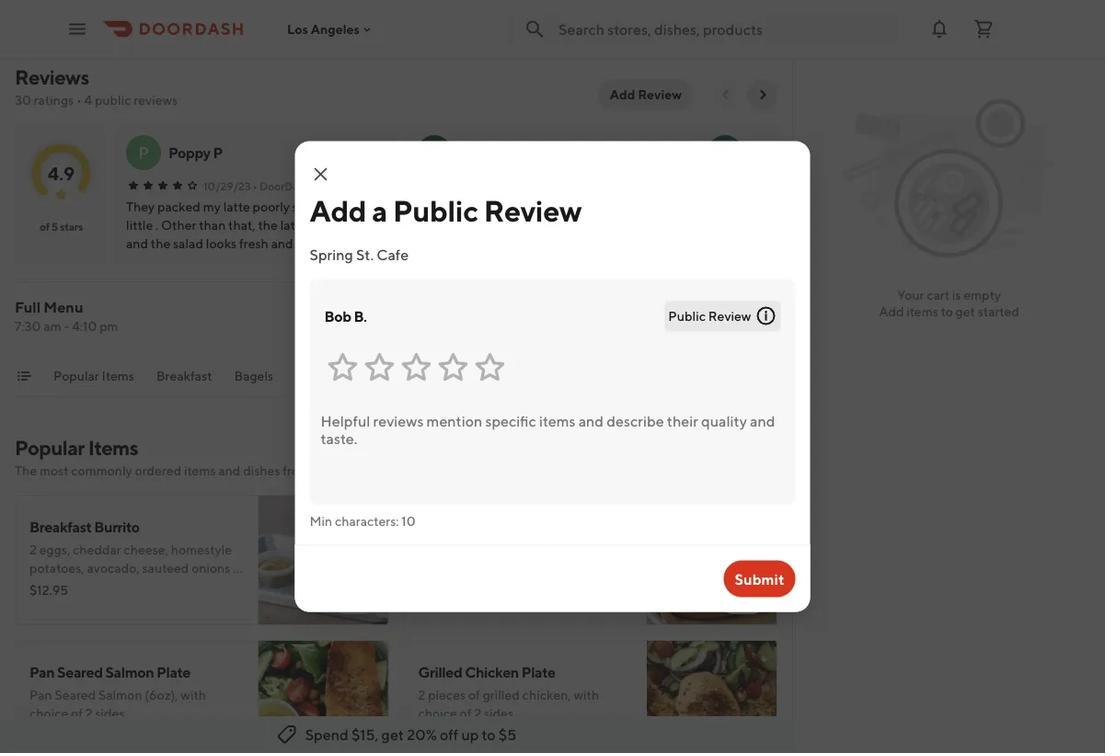 Task type: vqa. For each thing, say whether or not it's contained in the screenshot.
Review for Add Review
yes



Task type: describe. For each thing, give the bounding box(es) containing it.
spicy
[[115, 579, 145, 595]]

7:30
[[15, 319, 41, 334]]

doordash
[[260, 180, 310, 192]]

cheddar
[[73, 543, 121, 558]]

reviews
[[134, 93, 178, 108]]

onions
[[192, 561, 230, 576]]

add review
[[610, 87, 682, 102]]

bob
[[324, 308, 351, 325]]

your cart is empty add items to get started
[[879, 288, 1020, 319]]

• doordash order
[[253, 180, 343, 192]]

caprese
[[467, 218, 514, 233]]

of 5 stars
[[40, 220, 83, 233]]

from
[[283, 463, 310, 479]]

am
[[44, 319, 61, 334]]

st.
[[356, 246, 374, 263]]

cheese, inside breakfast burrito 2 eggs, cheddar cheese, homestyle potatoes, avocado, sauteed onions & peppers, fresh spicy salsa
[[124, 543, 169, 558]]

spend
[[305, 727, 349, 744]]

breakfast for breakfast burrito 2 eggs, cheddar cheese, homestyle potatoes, avocado, sauteed onions & peppers, fresh spicy salsa
[[29, 519, 92, 536]]

2 inside breakfast burrito 2 eggs, cheddar cheese, homestyle potatoes, avocado, sauteed onions & peppers, fresh spicy salsa
[[29, 543, 37, 558]]

sandwiches
[[474, 369, 544, 384]]

choice for plate
[[29, 706, 68, 722]]

20%
[[407, 727, 437, 744]]

popular for popular items
[[53, 369, 99, 384]]

bob b.
[[324, 308, 367, 325]]

characters:
[[335, 514, 399, 529]]

grilled
[[418, 664, 463, 682]]

off
[[440, 727, 459, 744]]

get inside your cart is empty add items to get started
[[956, 304, 976, 319]]

full
[[15, 299, 41, 316]]

chicken inside button
[[417, 218, 464, 233]]

cheese, inside 2 eggs, choice of cheese, bacon and served on a fresh brioche bun
[[518, 543, 562, 558]]

4.9
[[48, 162, 75, 184]]

plate inside grilled chicken plate 2 pieces of grilled chicken, with choice of 2 sides $18.95
[[522, 664, 556, 682]]

30
[[15, 93, 31, 108]]

min characters: 10
[[310, 514, 416, 529]]

choice inside 2 eggs, choice of cheese, bacon and served on a fresh brioche bun
[[462, 543, 501, 558]]

spend $15, get 20% off up to $5
[[305, 727, 517, 744]]

chicken caprese panini button
[[417, 216, 552, 235]]

brunch button
[[296, 367, 338, 397]]

items for popular items the most commonly ordered items and dishes from this store
[[88, 436, 138, 460]]

full menu 7:30 am - 4:10 pm
[[15, 299, 118, 334]]

burrito
[[94, 519, 140, 536]]

chicken caprese panini
[[417, 218, 552, 233]]

cafe
[[377, 246, 409, 263]]

salads
[[414, 369, 452, 384]]

pieces
[[428, 688, 466, 703]]

eggs, inside breakfast burrito 2 eggs, cheddar cheese, homestyle potatoes, avocado, sauteed onions & peppers, fresh spicy salsa
[[39, 543, 70, 558]]

sauteed
[[142, 561, 189, 576]]

commonly
[[71, 463, 132, 479]]

avocado,
[[87, 561, 140, 576]]

4
[[84, 93, 92, 108]]

sides for seared
[[95, 706, 125, 722]]

chicken,
[[523, 688, 571, 703]]

bun
[[566, 561, 589, 576]]

grilled chicken plate image
[[647, 641, 778, 754]]

open menu image
[[66, 18, 88, 40]]

0 vertical spatial public
[[393, 194, 478, 228]]

1 pan from the top
[[29, 664, 55, 682]]

breakfast button
[[156, 367, 212, 397]]

sandwiches button
[[474, 367, 544, 397]]

grilled chicken plate 2 pieces of grilled chicken, with choice of 2 sides $18.95
[[418, 664, 599, 744]]

2 inside 2 eggs, choice of cheese, bacon and served on a fresh brioche bun
[[418, 543, 426, 558]]

bacon
[[565, 543, 601, 558]]

add a public review dialog
[[295, 141, 811, 613]]

1 vertical spatial get
[[382, 727, 404, 744]]

b.
[[354, 308, 367, 325]]

&
[[233, 561, 241, 576]]

fresh inside breakfast burrito 2 eggs, cheddar cheese, homestyle potatoes, avocado, sauteed onions & peppers, fresh spicy salsa
[[83, 579, 112, 595]]

breakfast burrito image
[[258, 495, 389, 626]]

add inside button
[[610, 87, 635, 102]]

$19.95
[[164, 17, 203, 32]]

served
[[418, 561, 458, 576]]

group catering
[[743, 369, 835, 384]]

with for salmon
[[181, 688, 206, 703]]

brunch
[[296, 369, 338, 384]]

to for up
[[482, 727, 496, 744]]

ordered
[[135, 463, 182, 479]]

$5
[[499, 727, 517, 744]]

0 vertical spatial salmon
[[105, 664, 154, 682]]

• inside reviews 30 ratings • 4 public reviews
[[76, 93, 82, 108]]

ratings
[[34, 93, 74, 108]]

pan seared salmon plate pan seared salmon (6oz), with choice of 2 sides
[[29, 664, 206, 722]]

spring
[[310, 246, 353, 263]]

cart
[[927, 288, 950, 303]]

close add a public review image
[[310, 163, 332, 185]]

2 inside pan seared salmon plate pan seared salmon (6oz), with choice of 2 sides
[[85, 706, 93, 722]]

potatoes,
[[29, 561, 84, 576]]

1 vertical spatial seared
[[55, 688, 96, 703]]

bagels button
[[234, 367, 274, 397]]

popular items
[[53, 369, 134, 384]]

reviews link
[[15, 65, 89, 89]]

sides for chicken
[[484, 706, 514, 722]]

salsa
[[147, 579, 175, 595]]

add button for grilled chicken plate
[[719, 731, 767, 754]]

and inside 2 eggs, choice of cheese, bacon and served on a fresh brioche bun
[[604, 543, 626, 558]]

a inside dialog
[[372, 194, 387, 228]]

bacon egg & cheese image
[[647, 495, 778, 626]]

spring st. cafe
[[310, 246, 409, 263]]

this
[[313, 463, 334, 479]]

with for plate
[[574, 688, 599, 703]]

breakfast burrito 2 eggs, cheddar cheese, homestyle potatoes, avocado, sauteed onions & peppers, fresh spicy salsa
[[29, 519, 241, 595]]

choice for 2
[[418, 706, 457, 722]]

bagels
[[234, 369, 274, 384]]

popular items button
[[53, 367, 134, 397]]

$18.95
[[418, 729, 458, 744]]

brioche
[[519, 561, 564, 576]]



Task type: locate. For each thing, give the bounding box(es) containing it.
to for items
[[941, 304, 953, 319]]

1 vertical spatial review
[[484, 194, 582, 228]]

cheese, up brioche
[[518, 543, 562, 558]]

popular down 4:10
[[53, 369, 99, 384]]

order
[[312, 180, 343, 192]]

popular for popular items the most commonly ordered items and dishes from this store
[[15, 436, 85, 460]]

0 vertical spatial to
[[941, 304, 953, 319]]

0 horizontal spatial a
[[372, 194, 387, 228]]

poppy
[[168, 144, 211, 162]]

items inside popular items the most commonly ordered items and dishes from this store
[[88, 436, 138, 460]]

with inside pan seared salmon plate pan seared salmon (6oz), with choice of 2 sides
[[181, 688, 206, 703]]

0 horizontal spatial cheese,
[[124, 543, 169, 558]]

salmon left the (6oz),
[[98, 688, 142, 703]]

0 vertical spatial •
[[76, 93, 82, 108]]

submit
[[735, 571, 785, 588]]

the
[[15, 463, 37, 479]]

1 vertical spatial items
[[88, 436, 138, 460]]

1 horizontal spatial cheese,
[[518, 543, 562, 558]]

breakfast inside breakfast burrito 2 eggs, cheddar cheese, homestyle potatoes, avocado, sauteed onions & peppers, fresh spicy salsa
[[29, 519, 92, 536]]

$15,
[[352, 727, 379, 744]]

1 horizontal spatial plate
[[522, 664, 556, 682]]

2 horizontal spatial choice
[[462, 543, 501, 558]]

toast button
[[360, 367, 392, 397]]

4:10
[[72, 319, 97, 334]]

0 horizontal spatial sides
[[95, 706, 125, 722]]

notification bell image
[[929, 18, 951, 40]]

items inside button
[[102, 369, 134, 384]]

grilled
[[483, 688, 520, 703]]

1 plate from the left
[[157, 664, 190, 682]]

0 vertical spatial pan
[[29, 664, 55, 682]]

of
[[40, 220, 49, 233], [503, 543, 515, 558], [469, 688, 480, 703], [71, 706, 83, 722], [460, 706, 472, 722]]

breakfast for breakfast
[[156, 369, 212, 384]]

a up cafe
[[372, 194, 387, 228]]

2 sides from the left
[[484, 706, 514, 722]]

1 vertical spatial pan
[[29, 688, 52, 703]]

0 horizontal spatial plate
[[157, 664, 190, 682]]

popular up most
[[15, 436, 85, 460]]

1 vertical spatial and
[[604, 543, 626, 558]]

los
[[287, 21, 308, 37]]

eggs,
[[39, 543, 70, 558], [428, 543, 459, 558]]

get right $15,
[[382, 727, 404, 744]]

group catering button
[[743, 367, 835, 397]]

2 horizontal spatial review
[[709, 309, 752, 324]]

is
[[953, 288, 961, 303]]

plate up the (6oz),
[[157, 664, 190, 682]]

sides inside pan seared salmon plate pan seared salmon (6oz), with choice of 2 sides
[[95, 706, 125, 722]]

breakfast up potatoes,
[[29, 519, 92, 536]]

chicken up grilled at the left bottom of page
[[465, 664, 519, 682]]

0 horizontal spatial eggs,
[[39, 543, 70, 558]]

1 vertical spatial public
[[669, 309, 706, 324]]

next image
[[756, 87, 770, 102]]

poppy p
[[168, 144, 223, 162]]

0 horizontal spatial review
[[484, 194, 582, 228]]

a
[[372, 194, 387, 228], [478, 561, 485, 576]]

0 vertical spatial and
[[218, 463, 241, 479]]

1 vertical spatial •
[[253, 180, 257, 192]]

p left poppy at the left
[[138, 143, 149, 162]]

los angeles button
[[287, 21, 375, 37]]

add
[[610, 87, 635, 102], [310, 194, 367, 228], [879, 304, 904, 319], [730, 592, 756, 608], [341, 738, 367, 753], [730, 738, 756, 753]]

plate
[[157, 664, 190, 682], [522, 664, 556, 682]]

breakfast left bagels
[[156, 369, 212, 384]]

1 vertical spatial popular
[[15, 436, 85, 460]]

los angeles
[[287, 21, 360, 37]]

on
[[460, 561, 475, 576]]

salmon
[[105, 664, 154, 682], [98, 688, 142, 703]]

popular inside popular items the most commonly ordered items and dishes from this store
[[15, 436, 85, 460]]

store
[[337, 463, 366, 479]]

0 vertical spatial a
[[372, 194, 387, 228]]

0 vertical spatial items
[[907, 304, 939, 319]]

fresh right on
[[487, 561, 517, 576]]

0 vertical spatial fresh
[[487, 561, 517, 576]]

to inside your cart is empty add items to get started
[[941, 304, 953, 319]]

1 horizontal spatial •
[[253, 180, 257, 192]]

1 horizontal spatial with
[[574, 688, 599, 703]]

toast
[[360, 369, 392, 384]]

1 horizontal spatial choice
[[418, 706, 457, 722]]

review for public review
[[709, 309, 752, 324]]

1 horizontal spatial get
[[956, 304, 976, 319]]

1 vertical spatial breakfast
[[29, 519, 92, 536]]

2
[[29, 543, 37, 558], [418, 543, 426, 558], [418, 688, 426, 703], [85, 706, 93, 722], [474, 706, 482, 722]]

items inside popular items the most commonly ordered items and dishes from this store
[[184, 463, 216, 479]]

0 horizontal spatial items
[[184, 463, 216, 479]]

1 sides from the left
[[95, 706, 125, 722]]

add inside dialog
[[310, 194, 367, 228]]

eggs, inside 2 eggs, choice of cheese, bacon and served on a fresh brioche bun
[[428, 543, 459, 558]]

review inside add review button
[[638, 87, 682, 102]]

get down is
[[956, 304, 976, 319]]

empty
[[964, 288, 1001, 303]]

public
[[393, 194, 478, 228], [669, 309, 706, 324]]

with right chicken,
[[574, 688, 599, 703]]

eggs, up the served
[[428, 543, 459, 558]]

to right up
[[482, 727, 496, 744]]

salads button
[[414, 367, 452, 397]]

0 horizontal spatial p
[[138, 143, 149, 162]]

0 horizontal spatial fresh
[[83, 579, 112, 595]]

0 horizontal spatial get
[[382, 727, 404, 744]]

arcelia
[[750, 144, 796, 162]]

1 horizontal spatial p
[[213, 144, 223, 162]]

0 horizontal spatial chicken
[[417, 218, 464, 233]]

1 vertical spatial a
[[478, 561, 485, 576]]

0 vertical spatial chicken
[[417, 218, 464, 233]]

10
[[402, 514, 416, 529]]

(6oz),
[[145, 688, 178, 703]]

items for popular items
[[102, 369, 134, 384]]

items up commonly
[[88, 436, 138, 460]]

add a public review
[[310, 194, 582, 228]]

2 plate from the left
[[522, 664, 556, 682]]

up
[[462, 727, 479, 744]]

add inside your cart is empty add items to get started
[[879, 304, 904, 319]]

and right bacon
[[604, 543, 626, 558]]

1 horizontal spatial review
[[638, 87, 682, 102]]

and left dishes
[[218, 463, 241, 479]]

review
[[638, 87, 682, 102], [484, 194, 582, 228], [709, 309, 752, 324]]

0 vertical spatial items
[[102, 369, 134, 384]]

cheese,
[[124, 543, 169, 558], [518, 543, 562, 558]]

arcelia r
[[750, 144, 808, 162]]

seared left the (6oz),
[[55, 688, 96, 703]]

1 horizontal spatial and
[[604, 543, 626, 558]]

1 with from the left
[[181, 688, 206, 703]]

to down 'cart'
[[941, 304, 953, 319]]

items inside your cart is empty add items to get started
[[907, 304, 939, 319]]

your
[[898, 288, 925, 303]]

salmon up the (6oz),
[[105, 664, 154, 682]]

review for add review
[[638, 87, 682, 102]]

choice inside pan seared salmon plate pan seared salmon (6oz), with choice of 2 sides
[[29, 706, 68, 722]]

Helpful reviews mention specific items and describe their quality and taste. text field
[[310, 402, 796, 505]]

1 horizontal spatial chicken
[[465, 664, 519, 682]]

r
[[798, 144, 808, 162]]

chicken left caprese
[[417, 218, 464, 233]]

1 vertical spatial salmon
[[98, 688, 142, 703]]

angeles
[[311, 21, 360, 37]]

add button for pan seared salmon plate
[[330, 731, 378, 754]]

add button
[[719, 585, 767, 615], [330, 731, 378, 754], [719, 731, 767, 754]]

• left 4
[[76, 93, 82, 108]]

group
[[743, 369, 781, 384]]

1 horizontal spatial fresh
[[487, 561, 517, 576]]

add review button
[[599, 80, 693, 110]]

2 vertical spatial review
[[709, 309, 752, 324]]

• right 10/29/23
[[253, 180, 257, 192]]

choice inside grilled chicken plate 2 pieces of grilled chicken, with choice of 2 sides $18.95
[[418, 706, 457, 722]]

homestyle
[[171, 543, 232, 558]]

of inside pan seared salmon plate pan seared salmon (6oz), with choice of 2 sides
[[71, 706, 83, 722]]

1 vertical spatial to
[[482, 727, 496, 744]]

2 pan from the top
[[29, 688, 52, 703]]

1 horizontal spatial a
[[478, 561, 485, 576]]

0 horizontal spatial •
[[76, 93, 82, 108]]

public
[[95, 93, 131, 108]]

and inside popular items the most commonly ordered items and dishes from this store
[[218, 463, 241, 479]]

2 eggs, from the left
[[428, 543, 459, 558]]

0 horizontal spatial to
[[482, 727, 496, 744]]

0 vertical spatial seared
[[57, 664, 103, 682]]

items down pm
[[102, 369, 134, 384]]

0 horizontal spatial choice
[[29, 706, 68, 722]]

0 horizontal spatial public
[[393, 194, 478, 228]]

plate up chicken,
[[522, 664, 556, 682]]

popular items the most commonly ordered items and dishes from this store
[[15, 436, 366, 479]]

0 horizontal spatial breakfast
[[29, 519, 92, 536]]

a inside 2 eggs, choice of cheese, bacon and served on a fresh brioche bun
[[478, 561, 485, 576]]

pan seared salmon plate image
[[258, 641, 389, 754]]

items right ordered
[[184, 463, 216, 479]]

items down your
[[907, 304, 939, 319]]

chicken
[[417, 218, 464, 233], [465, 664, 519, 682]]

most
[[39, 463, 69, 479]]

p
[[138, 143, 149, 162], [213, 144, 223, 162]]

5
[[51, 220, 58, 233]]

items
[[907, 304, 939, 319], [184, 463, 216, 479]]

eggs, up potatoes,
[[39, 543, 70, 558]]

previous image
[[719, 87, 734, 102]]

seared down $12.95
[[57, 664, 103, 682]]

1 horizontal spatial eggs,
[[428, 543, 459, 558]]

0 items, open order cart image
[[973, 18, 995, 40]]

Item Search search field
[[513, 311, 763, 331]]

1 cheese, from the left
[[124, 543, 169, 558]]

plate inside pan seared salmon plate pan seared salmon (6oz), with choice of 2 sides
[[157, 664, 190, 682]]

-
[[64, 319, 69, 334]]

chicken inside grilled chicken plate 2 pieces of grilled chicken, with choice of 2 sides $18.95
[[465, 664, 519, 682]]

1 horizontal spatial items
[[907, 304, 939, 319]]

a
[[719, 143, 731, 162]]

started
[[978, 304, 1020, 319]]

1 vertical spatial fresh
[[83, 579, 112, 595]]

with inside grilled chicken plate 2 pieces of grilled chicken, with choice of 2 sides $18.95
[[574, 688, 599, 703]]

menu
[[44, 299, 83, 316]]

$12.95
[[29, 583, 68, 598]]

popular inside button
[[53, 369, 99, 384]]

1 vertical spatial items
[[184, 463, 216, 479]]

2 eggs, choice of cheese, bacon and served on a fresh brioche bun
[[418, 543, 626, 576]]

1 vertical spatial chicken
[[465, 664, 519, 682]]

1 horizontal spatial sides
[[484, 706, 514, 722]]

a right on
[[478, 561, 485, 576]]

stars
[[60, 220, 83, 233]]

of inside 2 eggs, choice of cheese, bacon and served on a fresh brioche bun
[[503, 543, 515, 558]]

1 eggs, from the left
[[39, 543, 70, 558]]

min
[[310, 514, 332, 529]]

1 horizontal spatial breakfast
[[156, 369, 212, 384]]

c
[[428, 143, 441, 162]]

0 vertical spatial popular
[[53, 369, 99, 384]]

2 with from the left
[[574, 688, 599, 703]]

fresh down avocado,
[[83, 579, 112, 595]]

0 vertical spatial breakfast
[[156, 369, 212, 384]]

0 vertical spatial review
[[638, 87, 682, 102]]

$19.95 button
[[160, 0, 306, 45]]

p right poppy at the left
[[213, 144, 223, 162]]

reviews 30 ratings • 4 public reviews
[[15, 65, 178, 108]]

2 cheese, from the left
[[518, 543, 562, 558]]

0 horizontal spatial and
[[218, 463, 241, 479]]

and
[[218, 463, 241, 479], [604, 543, 626, 558]]

cheese, up sauteed
[[124, 543, 169, 558]]

fresh inside 2 eggs, choice of cheese, bacon and served on a fresh brioche bun
[[487, 561, 517, 576]]

10/29/23
[[203, 180, 251, 192]]

0 horizontal spatial with
[[181, 688, 206, 703]]

1 horizontal spatial to
[[941, 304, 953, 319]]

1 horizontal spatial public
[[669, 309, 706, 324]]

catering
[[784, 369, 835, 384]]

pan
[[29, 664, 55, 682], [29, 688, 52, 703]]

0 vertical spatial get
[[956, 304, 976, 319]]

get
[[956, 304, 976, 319], [382, 727, 404, 744]]

sides inside grilled chicken plate 2 pieces of grilled chicken, with choice of 2 sides $18.95
[[484, 706, 514, 722]]

with right the (6oz),
[[181, 688, 206, 703]]



